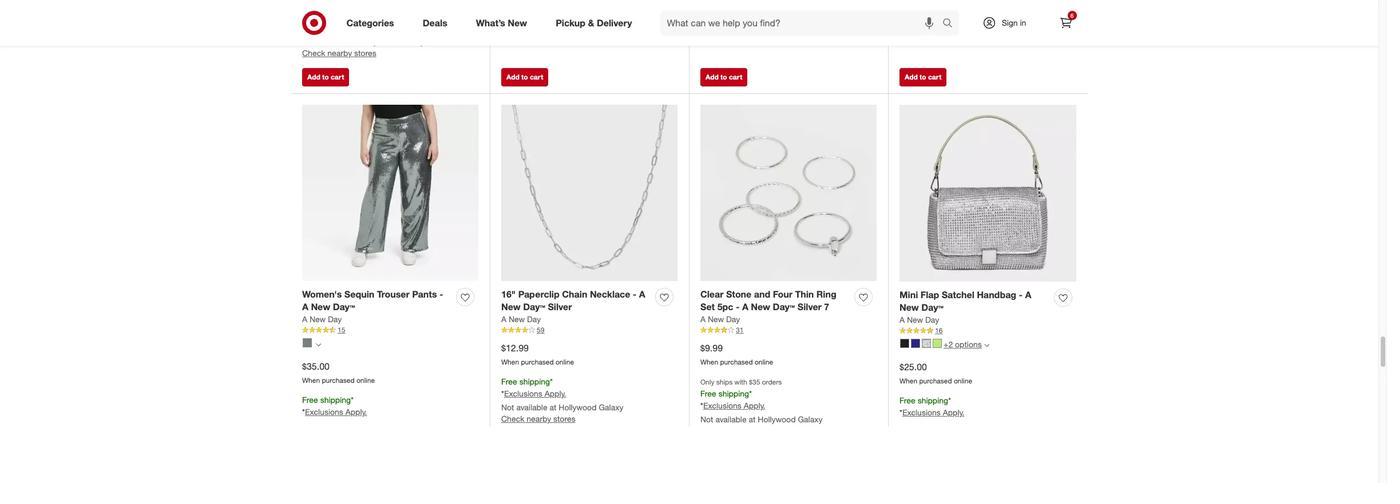 Task type: describe. For each thing, give the bounding box(es) containing it.
1 vertical spatial with
[[735, 378, 747, 386]]

a inside women's sequin trouser pants - a new day™
[[302, 301, 308, 313]]

silver image
[[922, 339, 931, 348]]

all colors image
[[316, 342, 321, 347]]

cart for 1st add to cart button from left
[[331, 72, 344, 81]]

a new day for clear stone and four thin ring set 5pc - a new day™ silver 7
[[700, 314, 740, 324]]

purchased for $25.00
[[919, 377, 952, 385]]

and
[[754, 288, 770, 300]]

a new day for women's sequin trouser pants - a new day™
[[302, 314, 342, 324]]

0 horizontal spatial only ships with $35 orders free shipping * * exclusions apply. not available at hollywood galaxy check nearby stores
[[302, 0, 424, 58]]

2 vertical spatial stores
[[753, 426, 775, 436]]

1 horizontal spatial orders
[[762, 378, 782, 386]]

when for $12.99
[[501, 358, 519, 366]]

sign in link
[[973, 10, 1044, 35]]

women's sequin trouser pants - a new day™
[[302, 288, 443, 313]]

stores inside free shipping * * exclusions apply. not available at hollywood galaxy check nearby stores
[[553, 414, 576, 423]]

1 vertical spatial check nearby stores button
[[501, 413, 576, 425]]

pickup
[[556, 17, 585, 28]]

- for necklace
[[633, 288, 637, 300]]

day™ for women's
[[333, 301, 355, 313]]

1 horizontal spatial $35
[[749, 378, 760, 386]]

pickup & delivery link
[[546, 10, 646, 35]]

a inside clear stone and four thin ring set 5pc - a new day™ silver 7
[[742, 301, 748, 313]]

0 vertical spatial ships
[[318, 0, 334, 9]]

mint green image
[[933, 339, 942, 348]]

paperclip
[[518, 288, 560, 300]]

0 horizontal spatial check
[[302, 48, 325, 58]]

0 vertical spatial with
[[336, 0, 349, 9]]

when for $25.00
[[900, 377, 917, 385]]

clear stone and four thin ring set 5pc - a new day™ silver 7 image
[[700, 105, 877, 281]]

16"
[[501, 288, 516, 300]]

a new day for mini flap satchel handbag - a new day™
[[900, 315, 939, 325]]

women's
[[302, 288, 342, 300]]

7
[[824, 301, 829, 313]]

mini
[[900, 289, 918, 300]]

59
[[537, 326, 544, 334]]

free shipping * * exclusions apply. not available at hollywood galaxy check nearby stores
[[501, 377, 623, 423]]

hollywood inside free shipping * * exclusions apply. not available at hollywood galaxy check nearby stores
[[559, 402, 597, 412]]

all colors element
[[316, 341, 321, 348]]

in
[[1020, 18, 1026, 27]]

clear stone and four thin ring set 5pc - a new day™ silver 7
[[700, 288, 837, 313]]

satchel
[[942, 289, 975, 300]]

ring
[[817, 288, 837, 300]]

new inside women's sequin trouser pants - a new day™
[[311, 301, 330, 313]]

0 vertical spatial only
[[302, 0, 316, 9]]

2 vertical spatial galaxy
[[798, 414, 823, 424]]

$12.99
[[501, 342, 529, 354]]

sign
[[1002, 18, 1018, 27]]

2 add to cart button from the left
[[501, 68, 548, 86]]

silver inside clear stone and four thin ring set 5pc - a new day™ silver 7
[[798, 301, 822, 313]]

day for flap
[[925, 315, 939, 325]]

a down 'set'
[[700, 314, 706, 324]]

galaxy inside free shipping * * exclusions apply. not available at hollywood galaxy check nearby stores
[[599, 402, 623, 412]]

shipping inside free shipping * * exclusions apply. not available at hollywood galaxy check nearby stores
[[519, 377, 550, 386]]

a new day link for women's sequin trouser pants - a new day™
[[302, 314, 342, 325]]

handbag
[[977, 289, 1016, 300]]

stone
[[726, 288, 752, 300]]

trouser
[[377, 288, 410, 300]]

exclusions inside free shipping * * exclusions apply. not available at hollywood galaxy check nearby stores
[[504, 389, 542, 398]]

What can we help you find? suggestions appear below search field
[[660, 10, 945, 35]]

add to cart for second add to cart button from the right
[[706, 72, 742, 81]]

clear
[[700, 288, 724, 300]]

nearby inside free shipping * * exclusions apply. not available at hollywood galaxy check nearby stores
[[527, 414, 551, 423]]

2 vertical spatial nearby
[[726, 426, 750, 436]]

day™ inside clear stone and four thin ring set 5pc - a new day™ silver 7
[[773, 301, 795, 313]]

$9.99
[[700, 342, 723, 354]]

sequin
[[344, 288, 374, 300]]

a inside mini flap satchel handbag - a new day™
[[1025, 289, 1032, 300]]

purchased for $35.00
[[322, 376, 355, 385]]

cart for 1st add to cart button from right
[[928, 72, 942, 81]]

$12.99 when purchased online
[[501, 342, 574, 366]]

0 horizontal spatial at
[[351, 37, 357, 46]]

when for $9.99
[[700, 358, 718, 366]]

search button
[[937, 10, 965, 38]]

what's new
[[476, 17, 527, 28]]

a new day link for 16" paperclip chain necklace - a new day™ silver
[[501, 314, 541, 325]]

0 vertical spatial check nearby stores button
[[302, 48, 376, 59]]

deals link
[[413, 10, 462, 35]]

silver image
[[303, 338, 312, 347]]

set
[[700, 301, 715, 313]]

3 to from the left
[[721, 72, 727, 81]]

31
[[736, 326, 744, 334]]

at inside free shipping * * exclusions apply. not available at hollywood galaxy check nearby stores
[[550, 402, 557, 412]]

a up silver image
[[302, 314, 307, 324]]

$35.00 when purchased online
[[302, 361, 375, 385]]

when for $35.00
[[302, 376, 320, 385]]

day for stone
[[726, 314, 740, 324]]

categories
[[347, 17, 394, 28]]

not inside free shipping * * exclusions apply. not available at hollywood galaxy check nearby stores
[[501, 402, 514, 412]]

0 vertical spatial not
[[302, 37, 315, 46]]

0 vertical spatial available
[[317, 37, 348, 46]]

2 to from the left
[[521, 72, 528, 81]]

necklace
[[590, 288, 630, 300]]

2 vertical spatial check
[[700, 426, 724, 436]]

day™ for mini
[[922, 302, 944, 313]]

what's
[[476, 17, 505, 28]]

black image
[[900, 339, 909, 348]]

$25.00
[[900, 361, 927, 373]]

add for 3rd add to cart button from the right
[[506, 72, 520, 81]]

add for 1st add to cart button from right
[[905, 72, 918, 81]]

0 horizontal spatial $35
[[351, 0, 362, 9]]

mini flap satchel handbag - a new day™
[[900, 289, 1032, 313]]

0 horizontal spatial nearby
[[328, 48, 352, 58]]

1 vertical spatial only
[[700, 378, 714, 386]]

2 horizontal spatial hollywood
[[758, 414, 796, 424]]

0 vertical spatial orders
[[364, 0, 384, 9]]

- for handbag
[[1019, 289, 1023, 300]]

free shipping
[[501, 17, 550, 27]]

delivery
[[597, 17, 632, 28]]

a up black icon
[[900, 315, 905, 325]]

women's sequin trouser pants - a new day™ link
[[302, 288, 452, 314]]

clear stone and four thin ring set 5pc - a new day™ silver 7 link
[[700, 288, 850, 314]]



Task type: vqa. For each thing, say whether or not it's contained in the screenshot.
the right 1
no



Task type: locate. For each thing, give the bounding box(es) containing it.
- right handbag
[[1019, 289, 1023, 300]]

2 add to cart from the left
[[506, 72, 543, 81]]

1 vertical spatial stores
[[553, 414, 576, 423]]

1 vertical spatial ships
[[716, 378, 733, 386]]

new inside mini flap satchel handbag - a new day™
[[900, 302, 919, 313]]

0 horizontal spatial with
[[336, 0, 349, 9]]

- right 5pc at bottom right
[[736, 301, 740, 313]]

check inside free shipping * * exclusions apply. not available at hollywood galaxy check nearby stores
[[501, 414, 524, 423]]

2 add from the left
[[506, 72, 520, 81]]

1 add from the left
[[307, 72, 320, 81]]

- right pants
[[439, 288, 443, 300]]

when inside $25.00 when purchased online
[[900, 377, 917, 385]]

add to cart button
[[302, 68, 349, 86], [501, 68, 548, 86], [700, 68, 748, 86], [900, 68, 947, 86]]

1 vertical spatial orders
[[762, 378, 782, 386]]

day up 59
[[527, 314, 541, 324]]

1 horizontal spatial available
[[516, 402, 547, 412]]

purchased down $25.00
[[919, 377, 952, 385]]

$35 down $9.99 when purchased online
[[749, 378, 760, 386]]

day for paperclip
[[527, 314, 541, 324]]

what's new link
[[466, 10, 541, 35]]

online for $35.00
[[356, 376, 375, 385]]

purchased for $12.99
[[521, 358, 554, 366]]

+2
[[944, 340, 953, 349]]

1 vertical spatial available
[[516, 402, 547, 412]]

$35 up categories
[[351, 0, 362, 9]]

a new day link down 5pc at bottom right
[[700, 314, 740, 325]]

3 add to cart button from the left
[[700, 68, 748, 86]]

1 add to cart from the left
[[307, 72, 344, 81]]

purchased inside $35.00 when purchased online
[[322, 376, 355, 385]]

1 horizontal spatial not
[[501, 402, 514, 412]]

+2 options button
[[895, 336, 995, 354]]

31 link
[[700, 325, 877, 335]]

apply.
[[345, 23, 367, 33], [744, 29, 765, 39], [943, 30, 964, 39], [545, 389, 566, 398], [744, 401, 765, 410], [345, 407, 367, 417], [943, 407, 964, 417]]

0 horizontal spatial available
[[317, 37, 348, 46]]

1 cart from the left
[[331, 72, 344, 81]]

a new day for 16" paperclip chain necklace - a new day™ silver
[[501, 314, 541, 324]]

four
[[773, 288, 793, 300]]

day for sequin
[[328, 314, 342, 324]]

with down $9.99 when purchased online
[[735, 378, 747, 386]]

3 cart from the left
[[729, 72, 742, 81]]

hollywood
[[360, 37, 397, 46], [559, 402, 597, 412], [758, 414, 796, 424]]

16" paperclip chain necklace - a new day™ silver
[[501, 288, 645, 313]]

2 horizontal spatial nearby
[[726, 426, 750, 436]]

galaxy
[[400, 37, 424, 46], [599, 402, 623, 412], [798, 414, 823, 424]]

add for second add to cart button from the right
[[706, 72, 719, 81]]

a down women's
[[302, 301, 308, 313]]

sign in
[[1002, 18, 1026, 27]]

to
[[322, 72, 329, 81], [521, 72, 528, 81], [721, 72, 727, 81], [920, 72, 926, 81]]

purchased inside $25.00 when purchased online
[[919, 377, 952, 385]]

3 add from the left
[[706, 72, 719, 81]]

online inside $35.00 when purchased online
[[356, 376, 375, 385]]

online down +2 options
[[954, 377, 972, 385]]

only
[[302, 0, 316, 9], [700, 378, 714, 386]]

when down $35.00
[[302, 376, 320, 385]]

- for pants
[[439, 288, 443, 300]]

1 horizontal spatial only
[[700, 378, 714, 386]]

online up free shipping * * exclusions apply. not available at hollywood galaxy check nearby stores
[[556, 358, 574, 366]]

a new day down 5pc at bottom right
[[700, 314, 740, 324]]

apply. inside free shipping * * exclusions apply. not available at hollywood galaxy check nearby stores
[[545, 389, 566, 398]]

1 vertical spatial only ships with $35 orders free shipping * * exclusions apply. not available at hollywood galaxy check nearby stores
[[700, 378, 823, 436]]

a right handbag
[[1025, 289, 1032, 300]]

16
[[935, 326, 943, 335]]

day™ down four
[[773, 301, 795, 313]]

a new day up 15
[[302, 314, 342, 324]]

online for $25.00
[[954, 377, 972, 385]]

a new day link up "16"
[[900, 314, 939, 326]]

add for 1st add to cart button from left
[[307, 72, 320, 81]]

women's sequin trouser pants - a new day™ image
[[302, 105, 478, 281], [302, 105, 478, 281]]

0 horizontal spatial not
[[302, 37, 315, 46]]

add
[[307, 72, 320, 81], [506, 72, 520, 81], [706, 72, 719, 81], [905, 72, 918, 81]]

at
[[351, 37, 357, 46], [550, 402, 557, 412], [749, 414, 756, 424]]

orders down $9.99 when purchased online
[[762, 378, 782, 386]]

0 vertical spatial at
[[351, 37, 357, 46]]

- inside women's sequin trouser pants - a new day™
[[439, 288, 443, 300]]

when down $25.00
[[900, 377, 917, 385]]

2 horizontal spatial at
[[749, 414, 756, 424]]

with up categories
[[336, 0, 349, 9]]

purchased down $12.99
[[521, 358, 554, 366]]

0 horizontal spatial silver
[[548, 301, 572, 313]]

online inside $12.99 when purchased online
[[556, 358, 574, 366]]

purchased
[[521, 358, 554, 366], [720, 358, 753, 366], [322, 376, 355, 385], [919, 377, 952, 385]]

2 horizontal spatial check
[[700, 426, 724, 436]]

a right necklace
[[639, 288, 645, 300]]

check
[[302, 48, 325, 58], [501, 414, 524, 423], [700, 426, 724, 436]]

available
[[317, 37, 348, 46], [516, 402, 547, 412], [716, 414, 747, 424]]

shipping
[[320, 11, 351, 21], [519, 17, 550, 27], [719, 17, 749, 27], [918, 18, 948, 28], [519, 377, 550, 386], [719, 389, 749, 398], [320, 395, 351, 405], [918, 395, 948, 405]]

0 vertical spatial $35
[[351, 0, 362, 9]]

4 add from the left
[[905, 72, 918, 81]]

1 horizontal spatial silver
[[798, 301, 822, 313]]

all colors + 2 more colors image
[[984, 343, 989, 348]]

1 horizontal spatial with
[[735, 378, 747, 386]]

- inside 16" paperclip chain necklace - a new day™ silver
[[633, 288, 637, 300]]

add to cart for 1st add to cart button from left
[[307, 72, 344, 81]]

purchased inside $9.99 when purchased online
[[720, 358, 753, 366]]

4 to from the left
[[920, 72, 926, 81]]

add to cart for 3rd add to cart button from the right
[[506, 72, 543, 81]]

day™ inside women's sequin trouser pants - a new day™
[[333, 301, 355, 313]]

exclusions
[[305, 23, 343, 33], [703, 29, 742, 39], [902, 30, 941, 39], [504, 389, 542, 398], [703, 401, 742, 410], [305, 407, 343, 417], [902, 407, 941, 417]]

2 vertical spatial at
[[749, 414, 756, 424]]

stores
[[354, 48, 376, 58], [553, 414, 576, 423], [753, 426, 775, 436]]

a new day
[[302, 314, 342, 324], [501, 314, 541, 324], [700, 314, 740, 324], [900, 315, 939, 325]]

4 cart from the left
[[928, 72, 942, 81]]

+2 options
[[944, 340, 982, 349]]

$25.00 when purchased online
[[900, 361, 972, 385]]

flap
[[921, 289, 939, 300]]

59 link
[[501, 325, 678, 335]]

0 vertical spatial stores
[[354, 48, 376, 58]]

when inside $12.99 when purchased online
[[501, 358, 519, 366]]

exclusions apply. link
[[305, 23, 367, 33], [703, 29, 765, 39], [902, 30, 964, 39], [504, 389, 566, 398], [703, 401, 765, 410], [305, 407, 367, 417], [902, 407, 964, 417]]

online down 31 link
[[755, 358, 773, 366]]

all colors + 2 more colors element
[[984, 341, 989, 348]]

$9.99 when purchased online
[[700, 342, 773, 366]]

a inside 16" paperclip chain necklace - a new day™ silver
[[639, 288, 645, 300]]

purchased for $9.99
[[720, 358, 753, 366]]

0 vertical spatial galaxy
[[400, 37, 424, 46]]

online inside $25.00 when purchased online
[[954, 377, 972, 385]]

1 vertical spatial galaxy
[[599, 402, 623, 412]]

search
[[937, 18, 965, 30]]

1 vertical spatial nearby
[[527, 414, 551, 423]]

mini flap satchel handbag - a new day™ image
[[900, 105, 1076, 282], [900, 105, 1076, 282]]

$35
[[351, 0, 362, 9], [749, 378, 760, 386]]

a new day up 59
[[501, 314, 541, 324]]

day™ down paperclip
[[523, 301, 545, 313]]

mini flap satchel handbag - a new day™ link
[[900, 288, 1050, 314]]

orders
[[364, 0, 384, 9], [762, 378, 782, 386]]

16" paperclip chain necklace - a new day™ silver link
[[501, 288, 651, 314]]

new inside 16" paperclip chain necklace - a new day™ silver
[[501, 301, 521, 313]]

a new day link up 59
[[501, 314, 541, 325]]

0 horizontal spatial check nearby stores button
[[302, 48, 376, 59]]

5pc
[[717, 301, 733, 313]]

new
[[508, 17, 527, 28], [311, 301, 330, 313], [501, 301, 521, 313], [751, 301, 770, 313], [900, 302, 919, 313], [310, 314, 326, 324], [509, 314, 525, 324], [708, 314, 724, 324], [907, 315, 923, 325]]

dark blue image
[[911, 339, 920, 348]]

free inside free shipping * * exclusions apply. not available at hollywood galaxy check nearby stores
[[501, 377, 517, 386]]

0 horizontal spatial galaxy
[[400, 37, 424, 46]]

0 horizontal spatial only
[[302, 0, 316, 9]]

1 add to cart button from the left
[[302, 68, 349, 86]]

a new day up "16"
[[900, 315, 939, 325]]

orders up categories 'link'
[[364, 0, 384, 9]]

16" paperclip chain necklace - a new day™ silver image
[[501, 105, 678, 281], [501, 105, 678, 281]]

2 horizontal spatial stores
[[753, 426, 775, 436]]

1 horizontal spatial stores
[[553, 414, 576, 423]]

a new day link
[[302, 314, 342, 325], [501, 314, 541, 325], [700, 314, 740, 325], [900, 314, 939, 326]]

0 vertical spatial only ships with $35 orders free shipping * * exclusions apply. not available at hollywood galaxy check nearby stores
[[302, 0, 424, 58]]

2 horizontal spatial not
[[700, 414, 713, 424]]

0 horizontal spatial stores
[[354, 48, 376, 58]]

2 vertical spatial hollywood
[[758, 414, 796, 424]]

6 link
[[1053, 10, 1078, 35]]

0 horizontal spatial ships
[[318, 0, 334, 9]]

*
[[351, 11, 354, 21], [749, 17, 752, 27], [948, 18, 951, 28], [302, 23, 305, 33], [700, 29, 703, 39], [900, 30, 902, 39], [550, 377, 553, 386], [501, 389, 504, 398], [749, 389, 752, 398], [351, 395, 354, 405], [948, 395, 951, 405], [700, 401, 703, 410], [302, 407, 305, 417], [900, 407, 902, 417]]

day up "16"
[[925, 315, 939, 325]]

purchased down the $9.99
[[720, 358, 753, 366]]

4 add to cart from the left
[[905, 72, 942, 81]]

deals
[[423, 17, 447, 28]]

day up 31
[[726, 314, 740, 324]]

1 horizontal spatial galaxy
[[599, 402, 623, 412]]

categories link
[[337, 10, 408, 35]]

1 horizontal spatial at
[[550, 402, 557, 412]]

online inside $9.99 when purchased online
[[755, 358, 773, 366]]

2 silver from the left
[[798, 301, 822, 313]]

online down 15 link
[[356, 376, 375, 385]]

1 horizontal spatial nearby
[[527, 414, 551, 423]]

day™ for 16"
[[523, 301, 545, 313]]

15
[[338, 326, 345, 334]]

not
[[302, 37, 315, 46], [501, 402, 514, 412], [700, 414, 713, 424]]

a new day link for clear stone and four thin ring set 5pc - a new day™ silver 7
[[700, 314, 740, 325]]

silver down chain
[[548, 301, 572, 313]]

- inside clear stone and four thin ring set 5pc - a new day™ silver 7
[[736, 301, 740, 313]]

6
[[1071, 12, 1074, 19]]

nearby
[[328, 48, 352, 58], [527, 414, 551, 423], [726, 426, 750, 436]]

1 horizontal spatial ships
[[716, 378, 733, 386]]

when down $12.99
[[501, 358, 519, 366]]

- inside mini flap satchel handbag - a new day™
[[1019, 289, 1023, 300]]

3 add to cart from the left
[[706, 72, 742, 81]]

day™ inside 16" paperclip chain necklace - a new day™ silver
[[523, 301, 545, 313]]

1 silver from the left
[[548, 301, 572, 313]]

available inside free shipping * * exclusions apply. not available at hollywood galaxy check nearby stores
[[516, 402, 547, 412]]

2 vertical spatial available
[[716, 414, 747, 424]]

options
[[955, 340, 982, 349]]

silver
[[548, 301, 572, 313], [798, 301, 822, 313]]

check nearby stores button
[[302, 48, 376, 59], [501, 413, 576, 425]]

thin
[[795, 288, 814, 300]]

cart for 3rd add to cart button from the right
[[530, 72, 543, 81]]

- right necklace
[[633, 288, 637, 300]]

0 horizontal spatial hollywood
[[360, 37, 397, 46]]

add to cart for 1st add to cart button from right
[[905, 72, 942, 81]]

a new day link for mini flap satchel handbag - a new day™
[[900, 314, 939, 326]]

cart for second add to cart button from the right
[[729, 72, 742, 81]]

1 vertical spatial hollywood
[[559, 402, 597, 412]]

1 horizontal spatial hollywood
[[559, 402, 597, 412]]

pants
[[412, 288, 437, 300]]

day™
[[333, 301, 355, 313], [523, 301, 545, 313], [773, 301, 795, 313], [922, 302, 944, 313]]

-
[[439, 288, 443, 300], [633, 288, 637, 300], [1019, 289, 1023, 300], [736, 301, 740, 313]]

add to cart
[[307, 72, 344, 81], [506, 72, 543, 81], [706, 72, 742, 81], [905, 72, 942, 81]]

silver down thin
[[798, 301, 822, 313]]

online
[[556, 358, 574, 366], [755, 358, 773, 366], [356, 376, 375, 385], [954, 377, 972, 385]]

silver inside 16" paperclip chain necklace - a new day™ silver
[[548, 301, 572, 313]]

online for $9.99
[[755, 358, 773, 366]]

1 vertical spatial check
[[501, 414, 524, 423]]

pickup & delivery
[[556, 17, 632, 28]]

1 horizontal spatial only ships with $35 orders free shipping * * exclusions apply. not available at hollywood galaxy check nearby stores
[[700, 378, 823, 436]]

1 vertical spatial $35
[[749, 378, 760, 386]]

chain
[[562, 288, 587, 300]]

2 horizontal spatial available
[[716, 414, 747, 424]]

new inside clear stone and four thin ring set 5pc - a new day™ silver 7
[[751, 301, 770, 313]]

0 vertical spatial nearby
[[328, 48, 352, 58]]

purchased inside $12.99 when purchased online
[[521, 358, 554, 366]]

1 vertical spatial at
[[550, 402, 557, 412]]

&
[[588, 17, 594, 28]]

with
[[336, 0, 349, 9], [735, 378, 747, 386]]

1 to from the left
[[322, 72, 329, 81]]

free
[[302, 11, 318, 21], [501, 17, 517, 27], [700, 17, 716, 27], [900, 18, 916, 28], [501, 377, 517, 386], [700, 389, 716, 398], [302, 395, 318, 405], [900, 395, 916, 405]]

cart
[[331, 72, 344, 81], [530, 72, 543, 81], [729, 72, 742, 81], [928, 72, 942, 81]]

only ships with $35 orders free shipping * * exclusions apply. not available at hollywood galaxy check nearby stores
[[302, 0, 424, 58], [700, 378, 823, 436]]

0 horizontal spatial orders
[[364, 0, 384, 9]]

1 horizontal spatial check nearby stores button
[[501, 413, 576, 425]]

2 vertical spatial not
[[700, 414, 713, 424]]

when inside $9.99 when purchased online
[[700, 358, 718, 366]]

when
[[501, 358, 519, 366], [700, 358, 718, 366], [302, 376, 320, 385], [900, 377, 917, 385]]

purchased down $35.00
[[322, 376, 355, 385]]

2 cart from the left
[[530, 72, 543, 81]]

when down the $9.99
[[700, 358, 718, 366]]

4 add to cart button from the left
[[900, 68, 947, 86]]

when inside $35.00 when purchased online
[[302, 376, 320, 385]]

16 link
[[900, 326, 1076, 336]]

day up 15
[[328, 314, 342, 324]]

2 horizontal spatial galaxy
[[798, 414, 823, 424]]

day™ down flap
[[922, 302, 944, 313]]

1 vertical spatial not
[[501, 402, 514, 412]]

0 vertical spatial hollywood
[[360, 37, 397, 46]]

1 horizontal spatial check
[[501, 414, 524, 423]]

a down stone
[[742, 301, 748, 313]]

a down 16"
[[501, 314, 507, 324]]

day™ inside mini flap satchel handbag - a new day™
[[922, 302, 944, 313]]

15 link
[[302, 325, 478, 335]]

0 vertical spatial check
[[302, 48, 325, 58]]

$35.00
[[302, 361, 330, 372]]

a new day link up 15
[[302, 314, 342, 325]]

day™ down sequin
[[333, 301, 355, 313]]

online for $12.99
[[556, 358, 574, 366]]



